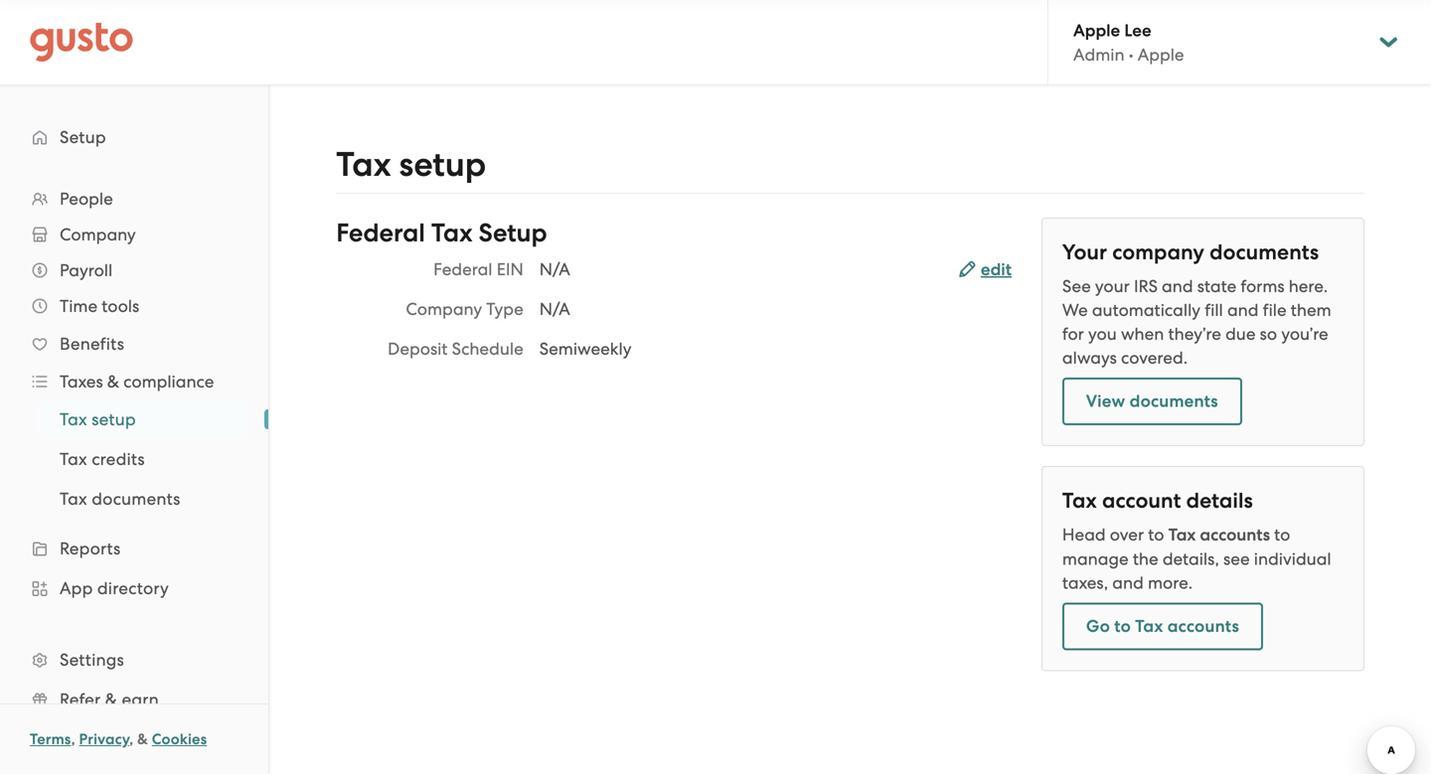 Task type: locate. For each thing, give the bounding box(es) containing it.
company inside company dropdown button
[[60, 225, 136, 244]]

to up the
[[1148, 525, 1164, 545]]

see
[[1223, 549, 1250, 569]]

tax documents
[[60, 489, 180, 509]]

tax setup up federal tax setup
[[336, 145, 486, 185]]

company up deposit schedule
[[406, 299, 482, 319]]

1 vertical spatial setup
[[92, 409, 136, 429]]

&
[[107, 372, 119, 392], [105, 690, 117, 710], [137, 730, 148, 748]]

app directory
[[60, 578, 169, 598]]

company
[[60, 225, 136, 244], [406, 299, 482, 319]]

view documents
[[1086, 391, 1218, 411]]

n/a right type
[[539, 299, 570, 319]]

1 vertical spatial setup
[[479, 218, 547, 248]]

0 vertical spatial company
[[60, 225, 136, 244]]

setup up ein
[[479, 218, 547, 248]]

head
[[1062, 525, 1106, 545]]

privacy link
[[79, 730, 129, 748]]

1 horizontal spatial federal
[[433, 259, 492, 279]]

0 vertical spatial tax setup
[[336, 145, 486, 185]]

setup up people
[[60, 127, 106, 147]]

2 horizontal spatial to
[[1274, 525, 1290, 545]]

documents for tax documents
[[92, 489, 180, 509]]

setup
[[399, 145, 486, 185], [92, 409, 136, 429]]

n/a
[[539, 259, 570, 279], [539, 299, 570, 319]]

apple
[[1073, 20, 1120, 40], [1138, 44, 1184, 64]]

account
[[1102, 488, 1181, 513]]

n/a for federal ein
[[539, 259, 570, 279]]

apple right "•" at the right top of page
[[1138, 44, 1184, 64]]

deposit schedule
[[388, 339, 523, 359]]

and down the
[[1112, 573, 1144, 593]]

0 horizontal spatial company
[[60, 225, 136, 244]]

accounts down more.
[[1167, 616, 1239, 637]]

2 vertical spatial and
[[1112, 573, 1144, 593]]

0 vertical spatial accounts
[[1200, 525, 1270, 545]]

privacy
[[79, 730, 129, 748]]

apple up admin
[[1073, 20, 1120, 40]]

1 list from the top
[[0, 181, 268, 774]]

1 vertical spatial federal
[[433, 259, 492, 279]]

0 horizontal spatial tax setup
[[60, 409, 136, 429]]

to up individual
[[1274, 525, 1290, 545]]

setup up credits
[[92, 409, 136, 429]]

0 vertical spatial federal
[[336, 218, 425, 248]]

settings link
[[20, 642, 248, 678]]

tax setup
[[336, 145, 486, 185], [60, 409, 136, 429]]

1 n/a from the top
[[539, 259, 570, 279]]

tax inside tax setup 'link'
[[60, 409, 87, 429]]

n/a for company type
[[539, 299, 570, 319]]

app directory link
[[20, 570, 248, 606]]

0 horizontal spatial setup
[[92, 409, 136, 429]]

, down refer & earn link
[[129, 730, 134, 748]]

tax setup up tax credits
[[60, 409, 136, 429]]

0 vertical spatial n/a
[[539, 259, 570, 279]]

& inside 'dropdown button'
[[107, 372, 119, 392]]

accounts inside button
[[1167, 616, 1239, 637]]

home image
[[30, 22, 133, 62]]

2 n/a from the top
[[539, 299, 570, 319]]

federal
[[336, 218, 425, 248], [433, 259, 492, 279]]

to inside head over to tax accounts
[[1148, 525, 1164, 545]]

& right taxes
[[107, 372, 119, 392]]

, left privacy link on the bottom left of the page
[[71, 730, 75, 748]]

more.
[[1148, 573, 1193, 593]]

gusto navigation element
[[0, 85, 268, 774]]

refer & earn
[[60, 690, 159, 710]]

1 vertical spatial &
[[105, 690, 117, 710]]

0 horizontal spatial ,
[[71, 730, 75, 748]]

company down people
[[60, 225, 136, 244]]

people button
[[20, 181, 248, 217]]

apple lee admin • apple
[[1073, 20, 1184, 64]]

setup up federal tax setup
[[399, 145, 486, 185]]

0 vertical spatial &
[[107, 372, 119, 392]]

1 vertical spatial company
[[406, 299, 482, 319]]

1 vertical spatial documents
[[1130, 391, 1218, 411]]

tax credits
[[60, 449, 145, 469]]

and up due
[[1227, 300, 1259, 320]]

for
[[1062, 324, 1084, 344]]

tax
[[336, 145, 391, 185], [431, 218, 473, 248], [60, 409, 87, 429], [60, 449, 87, 469], [1062, 488, 1097, 513], [60, 489, 87, 509], [1168, 525, 1196, 545], [1135, 616, 1163, 637]]

company
[[1112, 240, 1204, 265]]

taxes,
[[1062, 573, 1108, 593]]

,
[[71, 730, 75, 748], [129, 730, 134, 748]]

documents down covered.
[[1130, 391, 1218, 411]]

fill
[[1205, 300, 1223, 320]]

state
[[1197, 276, 1237, 296]]

tax setup inside 'link'
[[60, 409, 136, 429]]

1 vertical spatial and
[[1227, 300, 1259, 320]]

company for company
[[60, 225, 136, 244]]

1 horizontal spatial setup
[[479, 218, 547, 248]]

1 vertical spatial accounts
[[1167, 616, 1239, 637]]

2 list from the top
[[0, 400, 268, 519]]

1 vertical spatial n/a
[[539, 299, 570, 319]]

2 vertical spatial documents
[[92, 489, 180, 509]]

and right "irs"
[[1162, 276, 1193, 296]]

they're
[[1168, 324, 1221, 344]]

you're
[[1281, 324, 1328, 344]]

to right go
[[1114, 616, 1131, 637]]

documents down tax credits link
[[92, 489, 180, 509]]

view
[[1086, 391, 1125, 411]]

0 vertical spatial apple
[[1073, 20, 1120, 40]]

2 , from the left
[[129, 730, 134, 748]]

taxes & compliance button
[[20, 364, 248, 400]]

n/a right ein
[[539, 259, 570, 279]]

1 horizontal spatial ,
[[129, 730, 134, 748]]

time
[[60, 296, 97, 316]]

0 vertical spatial and
[[1162, 276, 1193, 296]]

0 horizontal spatial and
[[1112, 573, 1144, 593]]

list containing people
[[0, 181, 268, 774]]

1 horizontal spatial to
[[1148, 525, 1164, 545]]

0 horizontal spatial federal
[[336, 218, 425, 248]]

documents inside list
[[92, 489, 180, 509]]

1 horizontal spatial apple
[[1138, 44, 1184, 64]]

due
[[1225, 324, 1256, 344]]

& left "earn"
[[105, 690, 117, 710]]

taxes & compliance
[[60, 372, 214, 392]]

0 horizontal spatial apple
[[1073, 20, 1120, 40]]

tax credits link
[[36, 441, 248, 477]]

see
[[1062, 276, 1091, 296]]

accounts
[[1200, 525, 1270, 545], [1167, 616, 1239, 637]]

setup inside 'link'
[[92, 409, 136, 429]]

0 vertical spatial setup
[[60, 127, 106, 147]]

admin
[[1073, 44, 1125, 64]]

1 horizontal spatial company
[[406, 299, 482, 319]]

list
[[0, 181, 268, 774], [0, 400, 268, 519]]

compliance
[[123, 372, 214, 392]]

2 horizontal spatial and
[[1227, 300, 1259, 320]]

0 horizontal spatial setup
[[60, 127, 106, 147]]

to
[[1148, 525, 1164, 545], [1274, 525, 1290, 545], [1114, 616, 1131, 637]]

documents up forms
[[1210, 240, 1319, 265]]

1 horizontal spatial tax setup
[[336, 145, 486, 185]]

1 horizontal spatial and
[[1162, 276, 1193, 296]]

company type
[[406, 299, 523, 319]]

documents
[[1210, 240, 1319, 265], [1130, 391, 1218, 411], [92, 489, 180, 509]]

& left cookies
[[137, 730, 148, 748]]

your
[[1095, 276, 1130, 296]]

accounts up see
[[1200, 525, 1270, 545]]

them
[[1291, 300, 1331, 320]]

1 horizontal spatial setup
[[399, 145, 486, 185]]

1 vertical spatial tax setup
[[60, 409, 136, 429]]

edit
[[981, 259, 1012, 280]]

head over to tax accounts
[[1062, 525, 1270, 545]]

0 horizontal spatial to
[[1114, 616, 1131, 637]]

and
[[1162, 276, 1193, 296], [1227, 300, 1259, 320], [1112, 573, 1144, 593]]



Task type: describe. For each thing, give the bounding box(es) containing it.
1 , from the left
[[71, 730, 75, 748]]

go to tax accounts
[[1086, 616, 1239, 637]]

benefits
[[60, 334, 124, 354]]

to manage the details, see individual taxes, and more.
[[1062, 525, 1331, 593]]

view documents link
[[1062, 378, 1242, 425]]

over
[[1110, 525, 1144, 545]]

individual
[[1254, 549, 1331, 569]]

time tools button
[[20, 288, 248, 324]]

go to tax accounts button
[[1062, 603, 1263, 650]]

to inside button
[[1114, 616, 1131, 637]]

app
[[60, 578, 93, 598]]

0 vertical spatial documents
[[1210, 240, 1319, 265]]

terms
[[30, 730, 71, 748]]

credits
[[92, 449, 145, 469]]

time tools
[[60, 296, 139, 316]]

tax account details
[[1062, 488, 1253, 513]]

tools
[[102, 296, 139, 316]]

documents for view documents
[[1130, 391, 1218, 411]]

go
[[1086, 616, 1110, 637]]

to inside to manage the details, see individual taxes, and more.
[[1274, 525, 1290, 545]]

semiweekly
[[539, 339, 632, 359]]

setup link
[[20, 119, 248, 155]]

tax inside go to tax accounts button
[[1135, 616, 1163, 637]]

and inside to manage the details, see individual taxes, and more.
[[1112, 573, 1144, 593]]

edit button
[[959, 258, 1012, 282]]

reports link
[[20, 531, 248, 566]]

federal for federal tax setup
[[336, 218, 425, 248]]

benefits link
[[20, 326, 248, 362]]

earn
[[122, 690, 159, 710]]

federal for federal ein
[[433, 259, 492, 279]]

your company documents
[[1062, 240, 1319, 265]]

file
[[1263, 300, 1287, 320]]

so
[[1260, 324, 1277, 344]]

& for earn
[[105, 690, 117, 710]]

reports
[[60, 539, 121, 559]]

here.
[[1289, 276, 1328, 296]]

2 vertical spatial &
[[137, 730, 148, 748]]

forms
[[1241, 276, 1285, 296]]

when
[[1121, 324, 1164, 344]]

refer
[[60, 690, 101, 710]]

you
[[1088, 324, 1117, 344]]

setup inside gusto navigation element
[[60, 127, 106, 147]]

payroll
[[60, 260, 112, 280]]

your
[[1062, 240, 1107, 265]]

list containing tax setup
[[0, 400, 268, 519]]

tax setup link
[[36, 402, 248, 437]]

ein
[[497, 259, 523, 279]]

& for compliance
[[107, 372, 119, 392]]

automatically
[[1092, 300, 1201, 320]]

lee
[[1124, 20, 1151, 40]]

federal tax setup
[[336, 218, 547, 248]]

•
[[1129, 44, 1134, 64]]

tax documents link
[[36, 481, 248, 517]]

covered.
[[1121, 348, 1188, 368]]

payroll button
[[20, 252, 248, 288]]

deposit
[[388, 339, 448, 359]]

always
[[1062, 348, 1117, 368]]

company for company type
[[406, 299, 482, 319]]

tax inside tax credits link
[[60, 449, 87, 469]]

refer & earn link
[[20, 682, 248, 718]]

cookies button
[[152, 727, 207, 751]]

company button
[[20, 217, 248, 252]]

tax inside tax documents link
[[60, 489, 87, 509]]

details,
[[1163, 549, 1219, 569]]

people
[[60, 189, 113, 209]]

taxes
[[60, 372, 103, 392]]

details
[[1186, 488, 1253, 513]]

irs
[[1134, 276, 1158, 296]]

the
[[1133, 549, 1158, 569]]

manage
[[1062, 549, 1129, 569]]

see your irs and state forms here. we automatically fill and file them for you when they're due so you're always covered.
[[1062, 276, 1331, 368]]

settings
[[60, 650, 124, 670]]

we
[[1062, 300, 1088, 320]]

directory
[[97, 578, 169, 598]]

terms , privacy , & cookies
[[30, 730, 207, 748]]

cookies
[[152, 730, 207, 748]]

terms link
[[30, 730, 71, 748]]

type
[[486, 299, 523, 319]]

schedule
[[452, 339, 523, 359]]

federal ein
[[433, 259, 523, 279]]

0 vertical spatial setup
[[399, 145, 486, 185]]

1 vertical spatial apple
[[1138, 44, 1184, 64]]



Task type: vqa. For each thing, say whether or not it's contained in the screenshot.


